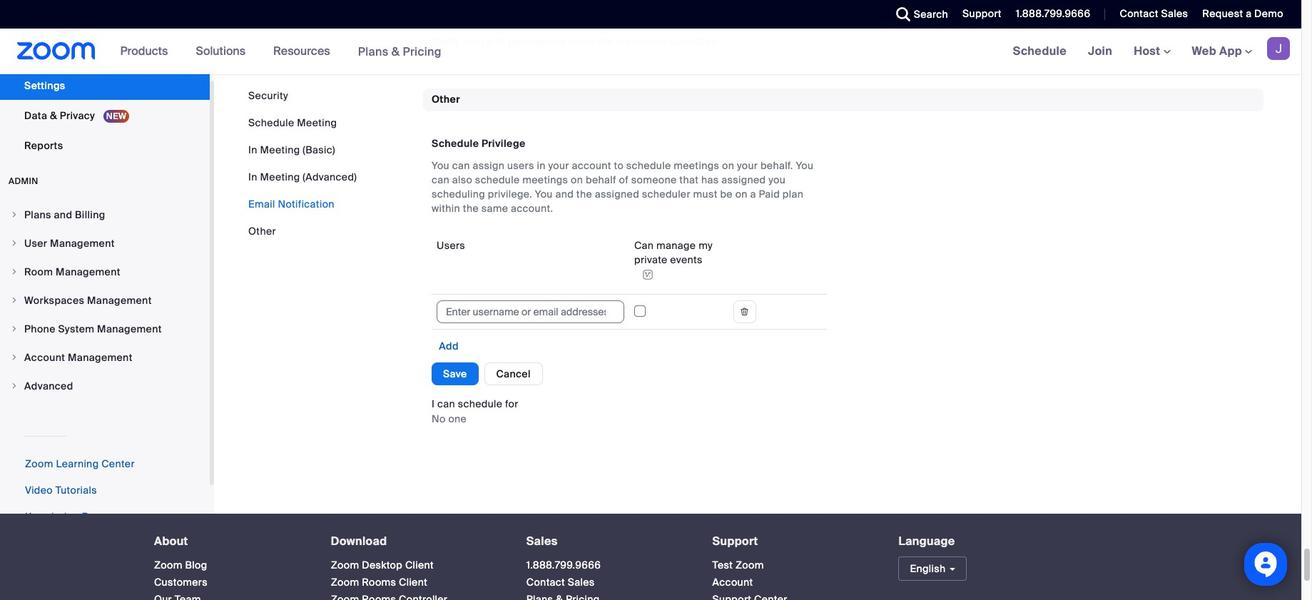 Task type: describe. For each thing, give the bounding box(es) containing it.
paid
[[759, 188, 780, 200]]

join
[[1089, 44, 1113, 59]]

right image for account
[[10, 353, 19, 362]]

phone
[[24, 323, 55, 335]]

0 vertical spatial support
[[963, 7, 1002, 20]]

workspaces management menu item
[[0, 287, 210, 314]]

(basic)
[[303, 143, 335, 156]]

clips link
[[0, 11, 210, 40]]

0 horizontal spatial other
[[248, 225, 276, 238]]

1.888.799.9666 for 1.888.799.9666
[[1016, 7, 1091, 20]]

user management
[[24, 237, 115, 250]]

resources
[[273, 44, 330, 59]]

you can assign users in your account to schedule meetings on your behalf. you can also schedule meetings on behalf of someone that has assigned you scheduling privilege. you and the assigned scheduler must be on a paid plan within the same account.
[[432, 159, 814, 215]]

account inside 'menu item'
[[24, 351, 65, 364]]

2 vertical spatial on
[[736, 188, 748, 200]]

email notification
[[248, 198, 335, 211]]

i
[[432, 398, 435, 410]]

you
[[769, 173, 786, 186]]

web app button
[[1193, 44, 1253, 59]]

schedule for schedule privilege
[[432, 137, 479, 150]]

scheduler
[[24, 49, 75, 62]]

notify
[[432, 35, 461, 48]]

room management menu item
[[0, 258, 210, 285]]

1 vertical spatial is
[[659, 35, 667, 48]]

contact sales
[[1120, 7, 1189, 20]]

reports
[[24, 139, 63, 152]]

request
[[1203, 7, 1244, 20]]

test zoom account
[[713, 559, 764, 589]]

behalf.
[[761, 159, 794, 172]]

zoom logo image
[[17, 42, 95, 60]]

room management
[[24, 266, 120, 278]]

a inside the you can assign users in your account to schedule meetings on your behalf. you can also schedule meetings on behalf of someone that has assigned you scheduling privilege. you and the assigned scheduler must be on a paid plan within the same account.
[[751, 188, 757, 200]]

can for you
[[452, 159, 470, 172]]

delete outline image
[[734, 305, 756, 318]]

contact inside 1.888.799.9666 contact sales
[[527, 576, 565, 589]]

knowledge base
[[25, 510, 106, 523]]

1 horizontal spatial cancelled
[[670, 35, 717, 48]]

menu bar containing security
[[248, 89, 357, 238]]

can manage my private events application
[[630, 238, 729, 283]]

account inside test zoom account
[[713, 576, 753, 589]]

my
[[699, 239, 713, 252]]

in for in meeting (advanced)
[[248, 171, 258, 183]]

schedule inside i can schedule for no one
[[458, 398, 503, 410]]

room
[[24, 266, 53, 278]]

in for in meeting (basic)
[[248, 143, 258, 156]]

behalf
[[586, 173, 617, 186]]

of
[[619, 173, 629, 186]]

Enter username or email addresses text field
[[446, 301, 606, 323]]

reports link
[[0, 131, 210, 160]]

video tutorials link
[[25, 484, 97, 497]]

1 horizontal spatial on
[[722, 159, 735, 172]]

plans and billing
[[24, 208, 105, 221]]

1 horizontal spatial other
[[432, 93, 460, 106]]

plans & pricing
[[358, 44, 442, 59]]

data & privacy
[[24, 109, 98, 122]]

user
[[24, 237, 47, 250]]

right image for room
[[10, 268, 19, 276]]

1 horizontal spatial and
[[487, 35, 506, 48]]

no
[[432, 413, 446, 425]]

also
[[452, 173, 473, 186]]

meetings navigation
[[1003, 29, 1302, 75]]

same
[[482, 202, 508, 215]]

account management
[[24, 351, 133, 364]]

plans for plans & pricing
[[358, 44, 389, 59]]

phone system management
[[24, 323, 162, 335]]

0 horizontal spatial cancelled
[[526, 13, 575, 26]]

0 vertical spatial contact
[[1120, 7, 1159, 20]]

workspaces
[[24, 294, 84, 307]]

center
[[101, 458, 135, 470]]

reset
[[1227, 12, 1256, 24]]

schedule for schedule
[[1013, 44, 1067, 59]]

in meeting (advanced) link
[[248, 171, 357, 183]]

customers
[[154, 576, 208, 589]]

test zoom link
[[713, 559, 764, 571]]

0 vertical spatial assigned
[[722, 173, 766, 186]]

english
[[910, 562, 946, 575]]

video
[[25, 484, 53, 497]]

1 your from the left
[[549, 159, 569, 172]]

when a meeting is cancelled
[[432, 13, 575, 26]]

add button
[[438, 340, 460, 353]]

and inside menu item
[[54, 208, 72, 221]]

2 horizontal spatial sales
[[1162, 7, 1189, 20]]

plans and billing menu item
[[0, 201, 210, 228]]

add
[[439, 340, 459, 353]]

account management menu item
[[0, 344, 210, 371]]

products
[[120, 44, 168, 59]]

account link
[[713, 576, 753, 589]]

privilege
[[482, 137, 526, 150]]

data
[[24, 109, 47, 122]]

2 horizontal spatial you
[[796, 159, 814, 172]]

zoom left rooms
[[331, 576, 359, 589]]

support version image
[[638, 268, 658, 281]]

right image for plans
[[10, 211, 19, 219]]

within
[[432, 202, 460, 215]]

privilege.
[[488, 188, 533, 200]]

tutorials
[[56, 484, 97, 497]]

language
[[899, 534, 956, 549]]

1 horizontal spatial you
[[535, 188, 553, 200]]

video tutorials
[[25, 484, 97, 497]]

zoom rooms client link
[[331, 576, 428, 589]]

save
[[443, 368, 467, 380]]

web
[[1193, 44, 1217, 59]]

manage
[[657, 239, 696, 252]]

2 your from the left
[[737, 159, 758, 172]]

1 vertical spatial can
[[432, 173, 450, 186]]

security
[[248, 89, 288, 102]]

a for meeting
[[462, 13, 468, 26]]

to
[[614, 159, 624, 172]]

schedule for schedule meeting
[[248, 116, 294, 129]]

about link
[[154, 534, 188, 549]]

& for pricing
[[392, 44, 400, 59]]

1.888.799.9666 for 1.888.799.9666 contact sales
[[527, 559, 601, 571]]

customers link
[[154, 576, 208, 589]]

0 vertical spatial the
[[598, 35, 613, 48]]

resources button
[[273, 29, 337, 74]]

management for workspaces management
[[87, 294, 152, 307]]

demo
[[1255, 7, 1284, 20]]

must
[[694, 188, 718, 200]]

sales link
[[527, 534, 558, 549]]

be
[[721, 188, 733, 200]]

modified
[[1176, 12, 1216, 24]]



Task type: vqa. For each thing, say whether or not it's contained in the screenshot.
the automatically
no



Task type: locate. For each thing, give the bounding box(es) containing it.
meeting down schedule meeting link at the left
[[260, 143, 300, 156]]

1 vertical spatial meetings
[[523, 173, 568, 186]]

1 vertical spatial plans
[[24, 208, 51, 221]]

0 vertical spatial sales
[[1162, 7, 1189, 20]]

account.
[[511, 202, 553, 215]]

0 horizontal spatial sales
[[527, 534, 558, 549]]

on up be
[[722, 159, 735, 172]]

download
[[331, 534, 387, 549]]

the
[[598, 35, 613, 48], [577, 188, 593, 200], [463, 202, 479, 215]]

meeting right when
[[616, 35, 656, 48]]

0 horizontal spatial your
[[549, 159, 569, 172]]

zoom for zoom blog customers
[[154, 559, 183, 571]]

schedule left join
[[1013, 44, 1067, 59]]

right image
[[10, 211, 19, 219], [10, 268, 19, 276], [10, 296, 19, 305], [10, 325, 19, 333], [10, 353, 19, 362], [10, 382, 19, 390]]

0 vertical spatial can
[[452, 159, 470, 172]]

base
[[82, 510, 106, 523]]

assigned down of
[[595, 188, 640, 200]]

support
[[963, 7, 1002, 20], [713, 534, 759, 549]]

web app
[[1193, 44, 1243, 59]]

1 horizontal spatial contact
[[1120, 7, 1159, 20]]

host
[[1134, 44, 1164, 59]]

1 vertical spatial the
[[577, 188, 593, 200]]

& for privacy
[[50, 109, 57, 122]]

contact
[[1120, 7, 1159, 20], [527, 576, 565, 589]]

0 vertical spatial meeting
[[471, 13, 512, 26]]

can manage my private events
[[635, 239, 713, 266]]

in meeting (basic) link
[[248, 143, 335, 156]]

management inside menu item
[[50, 237, 115, 250]]

search button
[[886, 0, 952, 29]]

schedule meeting link
[[248, 116, 337, 129]]

plans inside menu item
[[24, 208, 51, 221]]

0 vertical spatial meeting
[[297, 116, 337, 129]]

0 horizontal spatial account
[[24, 351, 65, 364]]

0 horizontal spatial schedule
[[248, 116, 294, 129]]

1 vertical spatial in
[[248, 171, 258, 183]]

management down phone system management menu item at the bottom left
[[68, 351, 133, 364]]

schedule inside menu bar
[[248, 116, 294, 129]]

on
[[722, 159, 735, 172], [571, 173, 583, 186], [736, 188, 748, 200]]

host
[[463, 35, 485, 48]]

2 vertical spatial schedule
[[458, 398, 503, 410]]

right image inside "account management" 'menu item'
[[10, 353, 19, 362]]

account down test zoom link
[[713, 576, 753, 589]]

rooms
[[362, 576, 396, 589]]

0 vertical spatial account
[[24, 351, 65, 364]]

a left the paid
[[751, 188, 757, 200]]

schedule up also at top
[[432, 137, 479, 150]]

0 horizontal spatial 1.888.799.9666
[[527, 559, 601, 571]]

menu bar
[[248, 89, 357, 238]]

0 horizontal spatial meetings
[[523, 173, 568, 186]]

support right search
[[963, 7, 1002, 20]]

download link
[[331, 534, 387, 549]]

account up advanced at the bottom of the page
[[24, 351, 65, 364]]

0 vertical spatial schedule
[[1013, 44, 1067, 59]]

0 horizontal spatial plans
[[24, 208, 51, 221]]

management for account management
[[68, 351, 133, 364]]

sales up host dropdown button
[[1162, 7, 1189, 20]]

account
[[572, 159, 612, 172]]

other
[[432, 93, 460, 106], [248, 225, 276, 238]]

schedule link
[[1003, 29, 1078, 74]]

on down account
[[571, 173, 583, 186]]

0 horizontal spatial and
[[54, 208, 72, 221]]

client right rooms
[[399, 576, 428, 589]]

admin menu menu
[[0, 201, 210, 401]]

can up also at top
[[452, 159, 470, 172]]

the right when
[[598, 35, 613, 48]]

management up "account management" 'menu item' at the bottom of the page
[[97, 323, 162, 335]]

meeting up host
[[471, 13, 512, 26]]

zoom inside test zoom account
[[736, 559, 764, 571]]

advanced menu item
[[0, 373, 210, 400]]

banner
[[0, 29, 1302, 75]]

0 vertical spatial in
[[248, 143, 258, 156]]

0 vertical spatial 1.888.799.9666
[[1016, 7, 1091, 20]]

test
[[713, 559, 733, 571]]

data & privacy link
[[0, 101, 210, 130]]

assigned
[[722, 173, 766, 186], [595, 188, 640, 200]]

in down schedule meeting link at the left
[[248, 143, 258, 156]]

1 vertical spatial schedule
[[248, 116, 294, 129]]

1 horizontal spatial a
[[751, 188, 757, 200]]

meeting for (advanced)
[[260, 171, 300, 183]]

a for demo
[[1247, 7, 1252, 20]]

0 horizontal spatial on
[[571, 173, 583, 186]]

0 horizontal spatial is
[[515, 13, 524, 26]]

0 vertical spatial is
[[515, 13, 524, 26]]

you up account.
[[535, 188, 553, 200]]

meetings
[[674, 159, 720, 172], [523, 173, 568, 186]]

right image inside the advanced menu item
[[10, 382, 19, 390]]

when
[[569, 35, 595, 48]]

zoom learning center link
[[25, 458, 135, 470]]

a right "when"
[[462, 13, 468, 26]]

you
[[432, 159, 450, 172], [796, 159, 814, 172], [535, 188, 553, 200]]

scheduler link
[[0, 41, 210, 70]]

0 horizontal spatial the
[[463, 202, 479, 215]]

cancelled
[[526, 13, 575, 26], [670, 35, 717, 48]]

schedule inside other element
[[432, 137, 479, 150]]

0 horizontal spatial meeting
[[471, 13, 512, 26]]

schedule
[[627, 159, 671, 172], [475, 173, 520, 186], [458, 398, 503, 410]]

management for room management
[[56, 266, 120, 278]]

schedule up one
[[458, 398, 503, 410]]

1.888.799.9666 button up "schedule" link
[[1016, 7, 1091, 20]]

meetings up that
[[674, 159, 720, 172]]

1.888.799.9666 button up join
[[1006, 0, 1095, 29]]

right image inside room management menu item
[[10, 268, 19, 276]]

1 horizontal spatial schedule
[[432, 137, 479, 150]]

phone system management menu item
[[0, 315, 210, 343]]

client right desktop
[[405, 559, 434, 571]]

schedule privilege
[[432, 137, 526, 150]]

the down scheduling
[[463, 202, 479, 215]]

1 vertical spatial meeting
[[616, 35, 656, 48]]

plans up the user at the left of the page
[[24, 208, 51, 221]]

zoom down download at the bottom of page
[[331, 559, 359, 571]]

1.888.799.9666 down sales link
[[527, 559, 601, 571]]

other link
[[248, 225, 276, 238]]

1.888.799.9666 contact sales
[[527, 559, 601, 589]]

1 right image from the top
[[10, 211, 19, 219]]

can for i
[[438, 398, 455, 410]]

0 vertical spatial &
[[392, 44, 400, 59]]

and left billing
[[54, 208, 72, 221]]

english button
[[899, 556, 967, 581]]

right image left account management
[[10, 353, 19, 362]]

on right be
[[736, 188, 748, 200]]

1 horizontal spatial the
[[577, 188, 593, 200]]

management up 'workspaces management'
[[56, 266, 120, 278]]

clips
[[24, 19, 49, 32]]

events
[[671, 253, 703, 266]]

for
[[505, 398, 519, 410]]

one
[[449, 413, 467, 425]]

& inside personal menu menu
[[50, 109, 57, 122]]

meeting
[[297, 116, 337, 129], [260, 143, 300, 156], [260, 171, 300, 183]]

2 horizontal spatial and
[[556, 188, 574, 200]]

blog
[[185, 559, 207, 571]]

management down billing
[[50, 237, 115, 250]]

2 vertical spatial the
[[463, 202, 479, 215]]

right image inside workspaces management menu item
[[10, 296, 19, 305]]

you up scheduling
[[432, 159, 450, 172]]

zoom desktop client zoom rooms client
[[331, 559, 434, 589]]

when
[[432, 13, 460, 26]]

security link
[[248, 89, 288, 102]]

1 vertical spatial account
[[713, 576, 753, 589]]

management inside menu item
[[87, 294, 152, 307]]

right image for workspaces
[[10, 296, 19, 305]]

has
[[702, 173, 719, 186]]

profile picture image
[[1268, 37, 1291, 60]]

sales inside 1.888.799.9666 contact sales
[[568, 576, 595, 589]]

0 vertical spatial schedule
[[627, 159, 671, 172]]

zoom up video
[[25, 458, 53, 470]]

meetings down in
[[523, 173, 568, 186]]

&
[[392, 44, 400, 59], [50, 109, 57, 122]]

the down 'behalf'
[[577, 188, 593, 200]]

2 vertical spatial meeting
[[260, 171, 300, 183]]

right image left room
[[10, 268, 19, 276]]

can inside i can schedule for no one
[[438, 398, 455, 410]]

right image for phone
[[10, 325, 19, 333]]

zoom up account link
[[736, 559, 764, 571]]

schedule inside meetings navigation
[[1013, 44, 1067, 59]]

2 vertical spatial schedule
[[432, 137, 479, 150]]

2 in from the top
[[248, 171, 258, 183]]

and down account
[[556, 188, 574, 200]]

other down email at the top of page
[[248, 225, 276, 238]]

1 horizontal spatial your
[[737, 159, 758, 172]]

2 vertical spatial and
[[54, 208, 72, 221]]

1 vertical spatial assigned
[[595, 188, 640, 200]]

desktop
[[362, 559, 403, 571]]

someone
[[632, 173, 677, 186]]

plan
[[783, 188, 804, 200]]

notification
[[278, 198, 335, 211]]

0 vertical spatial meetings
[[674, 159, 720, 172]]

& left pricing at the left top of the page
[[392, 44, 400, 59]]

1 vertical spatial client
[[399, 576, 428, 589]]

& right 'data'
[[50, 109, 57, 122]]

1 horizontal spatial meeting
[[616, 35, 656, 48]]

request a demo
[[1203, 7, 1284, 20]]

plans
[[358, 44, 389, 59], [24, 208, 51, 221]]

1 vertical spatial schedule
[[475, 173, 520, 186]]

sales up 1.888.799.9666 link at the left of page
[[527, 534, 558, 549]]

that
[[680, 173, 699, 186]]

other element
[[423, 89, 1264, 451]]

1 horizontal spatial meetings
[[674, 159, 720, 172]]

support link
[[952, 0, 1006, 29], [963, 7, 1002, 20], [713, 534, 759, 549]]

& inside product information navigation
[[392, 44, 400, 59]]

meeting up email notification link
[[260, 171, 300, 183]]

2 horizontal spatial a
[[1247, 7, 1252, 20]]

zoom up customers 'link'
[[154, 559, 183, 571]]

billing
[[75, 208, 105, 221]]

2 horizontal spatial schedule
[[1013, 44, 1067, 59]]

1 vertical spatial sales
[[527, 534, 558, 549]]

6 right image from the top
[[10, 382, 19, 390]]

scheduler
[[642, 188, 691, 200]]

1 horizontal spatial plans
[[358, 44, 389, 59]]

0 vertical spatial plans
[[358, 44, 389, 59]]

1 vertical spatial meeting
[[260, 143, 300, 156]]

in meeting (advanced)
[[248, 171, 357, 183]]

personal menu menu
[[0, 0, 210, 161]]

cancel button
[[484, 363, 543, 385]]

plans inside product information navigation
[[358, 44, 389, 59]]

zoom for zoom learning center
[[25, 458, 53, 470]]

schedule down assign
[[475, 173, 520, 186]]

1 vertical spatial on
[[571, 173, 583, 186]]

meeting up (basic)
[[297, 116, 337, 129]]

can
[[635, 239, 654, 252]]

zoom learning center
[[25, 458, 135, 470]]

host button
[[1134, 44, 1171, 59]]

schedule down security
[[248, 116, 294, 129]]

your right in
[[549, 159, 569, 172]]

a
[[1247, 7, 1252, 20], [462, 13, 468, 26], [751, 188, 757, 200]]

join link
[[1078, 29, 1124, 74]]

management inside 'menu item'
[[68, 351, 133, 364]]

0 horizontal spatial you
[[432, 159, 450, 172]]

can left also at top
[[432, 173, 450, 186]]

contact down 1.888.799.9666 link at the left of page
[[527, 576, 565, 589]]

assigned up be
[[722, 173, 766, 186]]

and right host
[[487, 35, 506, 48]]

1 horizontal spatial sales
[[568, 576, 595, 589]]

zoom for zoom desktop client zoom rooms client
[[331, 559, 359, 571]]

1 horizontal spatial &
[[392, 44, 400, 59]]

1 horizontal spatial support
[[963, 7, 1002, 20]]

product information navigation
[[110, 29, 453, 75]]

plans & pricing link
[[358, 44, 442, 59], [358, 44, 442, 59]]

plans for plans and billing
[[24, 208, 51, 221]]

1 vertical spatial contact
[[527, 576, 565, 589]]

banner containing products
[[0, 29, 1302, 75]]

0 horizontal spatial assigned
[[595, 188, 640, 200]]

products button
[[120, 29, 174, 74]]

0 vertical spatial other
[[432, 93, 460, 106]]

2 right image from the top
[[10, 268, 19, 276]]

about
[[154, 534, 188, 549]]

4 right image from the top
[[10, 325, 19, 333]]

1 horizontal spatial account
[[713, 576, 753, 589]]

your
[[549, 159, 569, 172], [737, 159, 758, 172]]

account
[[24, 351, 65, 364], [713, 576, 753, 589]]

0 horizontal spatial &
[[50, 109, 57, 122]]

right image up right image
[[10, 211, 19, 219]]

0 vertical spatial client
[[405, 559, 434, 571]]

a left demo
[[1247, 7, 1252, 20]]

right image
[[10, 239, 19, 248]]

cancel
[[497, 368, 531, 380]]

1 horizontal spatial is
[[659, 35, 667, 48]]

right image left advanced at the bottom of the page
[[10, 382, 19, 390]]

system
[[58, 323, 94, 335]]

contact up host
[[1120, 7, 1159, 20]]

email
[[248, 198, 275, 211]]

2 horizontal spatial the
[[598, 35, 613, 48]]

2 vertical spatial can
[[438, 398, 455, 410]]

you right behalf.
[[796, 159, 814, 172]]

1 vertical spatial 1.888.799.9666
[[527, 559, 601, 571]]

0 vertical spatial cancelled
[[526, 13, 575, 26]]

1 vertical spatial and
[[556, 188, 574, 200]]

0 horizontal spatial contact
[[527, 576, 565, 589]]

solutions
[[196, 44, 246, 59]]

right image inside phone system management menu item
[[10, 325, 19, 333]]

0 vertical spatial and
[[487, 35, 506, 48]]

1 vertical spatial &
[[50, 109, 57, 122]]

2 vertical spatial sales
[[568, 576, 595, 589]]

pricing
[[403, 44, 442, 59]]

0 horizontal spatial a
[[462, 13, 468, 26]]

1 vertical spatial other
[[248, 225, 276, 238]]

1 horizontal spatial 1.888.799.9666
[[1016, 7, 1091, 20]]

right image left workspaces
[[10, 296, 19, 305]]

right image inside the plans and billing menu item
[[10, 211, 19, 219]]

schedule up someone
[[627, 159, 671, 172]]

users
[[437, 239, 465, 252]]

participants
[[508, 35, 567, 48]]

1 vertical spatial cancelled
[[670, 35, 717, 48]]

user management menu item
[[0, 230, 210, 257]]

2 horizontal spatial on
[[736, 188, 748, 200]]

management for user management
[[50, 237, 115, 250]]

zoom inside zoom blog customers
[[154, 559, 183, 571]]

sales down 1.888.799.9666 link at the left of page
[[568, 576, 595, 589]]

support up test zoom link
[[713, 534, 759, 549]]

schedule meeting
[[248, 116, 337, 129]]

1.888.799.9666 up "schedule" link
[[1016, 7, 1091, 20]]

right image left phone
[[10, 325, 19, 333]]

can right i
[[438, 398, 455, 410]]

0 vertical spatial on
[[722, 159, 735, 172]]

5 right image from the top
[[10, 353, 19, 362]]

plans left pricing at the left top of the page
[[358, 44, 389, 59]]

3 right image from the top
[[10, 296, 19, 305]]

meeting for (basic)
[[260, 143, 300, 156]]

learning
[[56, 458, 99, 470]]

in up email at the top of page
[[248, 171, 258, 183]]

0 horizontal spatial support
[[713, 534, 759, 549]]

zoom desktop client link
[[331, 559, 434, 571]]

1 in from the top
[[248, 143, 258, 156]]

1 vertical spatial support
[[713, 534, 759, 549]]

and inside the you can assign users in your account to schedule meetings on your behalf. you can also schedule meetings on behalf of someone that has assigned you scheduling privilege. you and the assigned scheduler must be on a paid plan within the same account.
[[556, 188, 574, 200]]

1 horizontal spatial assigned
[[722, 173, 766, 186]]

other down pricing at the left top of the page
[[432, 93, 460, 106]]

your left behalf.
[[737, 159, 758, 172]]

zoom blog link
[[154, 559, 207, 571]]

management up phone system management menu item at the bottom left
[[87, 294, 152, 307]]



